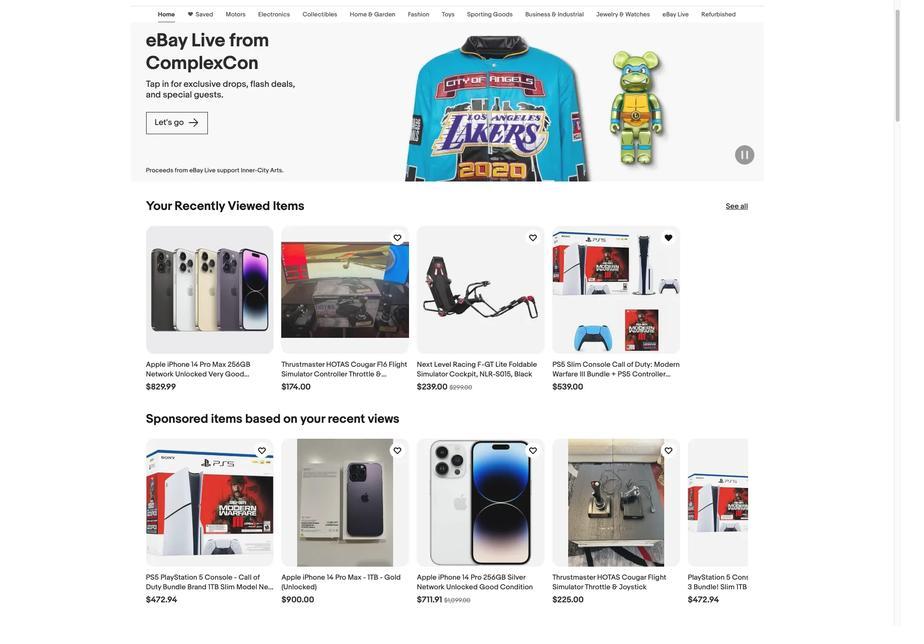 Task type: vqa. For each thing, say whether or not it's contained in the screenshot.
you within the WHEN YOU REGISTER AS AN EBAY SELLER, WE'LL CONFIRM YOUR IDENTITY, CHECKING ACCOUNT DETAILS FOR PAYOUTS, AND BUSINESS DETAILS IF APPLICABLE.
no



Task type: locate. For each thing, give the bounding box(es) containing it.
1 horizontal spatial simulator
[[417, 370, 448, 379]]

1 vertical spatial hotas
[[598, 573, 621, 582]]

0 horizontal spatial good
[[225, 370, 244, 379]]

5 inside playstation 5 console modern warfare 3 bundle! slim 1tb model $472.94
[[727, 573, 731, 582]]

2 vertical spatial live
[[205, 166, 216, 174]]

1 horizontal spatial 256gb
[[484, 573, 506, 582]]

0 vertical spatial hotas
[[327, 360, 349, 369]]

0 horizontal spatial 5
[[199, 573, 203, 582]]

1 horizontal spatial slim
[[567, 360, 582, 369]]

1 controller from the left
[[314, 370, 347, 379]]

0 horizontal spatial max
[[212, 360, 226, 369]]

thrustmaster for $225.00
[[553, 573, 596, 582]]

& inside thrustmaster hotas cougar f16 flight simulator controller throttle & joystick
[[376, 370, 382, 379]]

from
[[230, 29, 269, 52], [175, 166, 188, 174]]

pro inside apple iphone 14 pro max 256gb network unlocked very good condition
[[200, 360, 211, 369]]

max inside apple iphone 14 pro max 256gb network unlocked very good condition
[[212, 360, 226, 369]]

apple
[[146, 360, 166, 369], [282, 573, 301, 582], [417, 573, 437, 582]]

simulator inside thrustmaster hotas cougar f16 flight simulator controller throttle & joystick
[[282, 370, 313, 379]]

2 horizontal spatial iphone
[[439, 573, 461, 582]]

max inside apple iphone 14 pro max - 1tb - gold (unlocked) $900.00
[[348, 573, 362, 582]]

1tb inside apple iphone 14 pro max - 1tb - gold (unlocked) $900.00
[[368, 573, 379, 582]]

console inside playstation 5 console modern warfare 3 bundle! slim 1tb model $472.94
[[733, 573, 761, 582]]

1tb right 'bundle!'
[[737, 583, 748, 592]]

1 vertical spatial live
[[192, 29, 226, 52]]

home left garden at the top of page
[[350, 11, 367, 18]]

live inside ebay live from complexcon tap in for exclusive drops, flash deals, and special guests.
[[192, 29, 226, 52]]

call inside ps5 slim console call of duty: modern warfare iii bundle + ps5 controller blue
[[613, 360, 626, 369]]

14 inside apple iphone 14 pro max 256gb network unlocked very good condition
[[191, 360, 198, 369]]

of
[[627, 360, 634, 369], [253, 573, 260, 582]]

apple iphone 14 pro 256gb silver network unlocked good condition $711.91 $1,099.00
[[417, 573, 533, 605]]

business & industrial
[[526, 11, 584, 18]]

ebay for ebay live
[[663, 11, 677, 18]]

sporting
[[468, 11, 492, 18]]

home left saved link
[[158, 11, 175, 18]]

1 horizontal spatial hotas
[[598, 573, 621, 582]]

live for ebay live
[[678, 11, 689, 18]]

1tb right brand
[[208, 583, 219, 592]]

1 horizontal spatial console
[[583, 360, 611, 369]]

ebay right watches
[[663, 11, 677, 18]]

1 vertical spatial network
[[417, 583, 445, 592]]

0 horizontal spatial 256gb
[[228, 360, 251, 369]]

playstation up 'bundle!'
[[688, 573, 725, 582]]

live left refurbished
[[678, 11, 689, 18]]

thrustmaster up $225.00
[[553, 573, 596, 582]]

2 horizontal spatial simulator
[[553, 583, 584, 592]]

1 horizontal spatial 5
[[727, 573, 731, 582]]

& for business
[[552, 11, 557, 18]]

of inside ps5 playstation 5 console - call of duty bundle brand 1tb slim model new sealed
[[253, 573, 260, 582]]

2 playstation from the left
[[688, 573, 725, 582]]

1tb inside ps5 playstation 5 console - call of duty bundle brand 1tb slim model new sealed
[[208, 583, 219, 592]]

duty:
[[636, 360, 653, 369]]

1 horizontal spatial apple
[[282, 573, 301, 582]]

1 horizontal spatial unlocked
[[447, 583, 478, 592]]

unlocked
[[175, 370, 207, 379], [447, 583, 478, 592]]

simulator inside next level racing f-gt lite foldable simulator cockpit, nlr-s015, black $239.00 $299.00
[[417, 370, 448, 379]]

of left the duty:
[[627, 360, 634, 369]]

14 inside apple iphone 14 pro max - 1tb - gold (unlocked) $900.00
[[327, 573, 334, 582]]

flight inside thrustmaster hotas cougar f16 flight simulator controller throttle & joystick
[[389, 360, 408, 369]]

good inside apple iphone 14 pro 256gb silver network unlocked good condition $711.91 $1,099.00
[[480, 583, 499, 592]]

0 vertical spatial warfare
[[553, 370, 579, 379]]

& inside thrustmaster hotas cougar flight simulator throttle & joystick $225.00
[[613, 583, 618, 592]]

14
[[191, 360, 198, 369], [327, 573, 334, 582], [463, 573, 470, 582]]

0 vertical spatial good
[[225, 370, 244, 379]]

0 horizontal spatial unlocked
[[175, 370, 207, 379]]

$472.94 down 'bundle!'
[[688, 595, 720, 605]]

controller up recent
[[314, 370, 347, 379]]

network
[[146, 370, 174, 379], [417, 583, 445, 592]]

0 horizontal spatial $472.94
[[146, 595, 177, 605]]

$472.94 down duty
[[146, 595, 177, 605]]

bundle left +
[[587, 370, 610, 379]]

1 horizontal spatial pro
[[336, 573, 346, 582]]

0 horizontal spatial controller
[[314, 370, 347, 379]]

recent
[[328, 412, 365, 427]]

ebay left support
[[189, 166, 203, 174]]

home for home & garden
[[350, 11, 367, 18]]

0 vertical spatial max
[[212, 360, 226, 369]]

0 vertical spatial cougar
[[351, 360, 376, 369]]

$1,099.00
[[445, 597, 471, 604]]

foldable
[[509, 360, 538, 369]]

1 vertical spatial of
[[253, 573, 260, 582]]

1 playstation from the left
[[161, 573, 197, 582]]

pro inside apple iphone 14 pro max - 1tb - gold (unlocked) $900.00
[[336, 573, 346, 582]]

ps5 up duty
[[146, 573, 159, 582]]

- inside ps5 playstation 5 console - call of duty bundle brand 1tb slim model new sealed
[[234, 573, 237, 582]]

network up $711.91
[[417, 583, 445, 592]]

0 vertical spatial 256gb
[[228, 360, 251, 369]]

0 vertical spatial flight
[[389, 360, 408, 369]]

1tb inside playstation 5 console modern warfare 3 bundle! slim 1tb model $472.94
[[737, 583, 748, 592]]

$239.00
[[417, 382, 448, 392]]

condition down the silver
[[501, 583, 533, 592]]

1 vertical spatial max
[[348, 573, 362, 582]]

0 vertical spatial from
[[230, 29, 269, 52]]

0 vertical spatial bundle
[[587, 370, 610, 379]]

unlocked inside apple iphone 14 pro 256gb silver network unlocked good condition $711.91 $1,099.00
[[447, 583, 478, 592]]

0 horizontal spatial call
[[239, 573, 252, 582]]

0 horizontal spatial pro
[[200, 360, 211, 369]]

0 vertical spatial thrustmaster
[[282, 360, 325, 369]]

0 horizontal spatial warfare
[[553, 370, 579, 379]]

3
[[688, 583, 693, 592]]

3 - from the left
[[380, 573, 383, 582]]

apple inside apple iphone 14 pro max - 1tb - gold (unlocked) $900.00
[[282, 573, 301, 582]]

warfare
[[553, 370, 579, 379], [790, 573, 815, 582]]

condition up sponsored
[[146, 379, 179, 389]]

bundle inside ps5 playstation 5 console - call of duty bundle brand 1tb slim model new sealed
[[163, 583, 186, 592]]

0 horizontal spatial hotas
[[327, 360, 349, 369]]

$472.94 text field down duty
[[146, 595, 177, 605]]

brand
[[188, 583, 207, 592]]

home & garden
[[350, 11, 396, 18]]

max up very at the bottom left
[[212, 360, 226, 369]]

simulator down next
[[417, 370, 448, 379]]

apple for $711.91
[[417, 573, 437, 582]]

playstation inside ps5 playstation 5 console - call of duty bundle brand 1tb slim model new sealed
[[161, 573, 197, 582]]

14 inside apple iphone 14 pro 256gb silver network unlocked good condition $711.91 $1,099.00
[[463, 573, 470, 582]]

1 horizontal spatial $472.94 text field
[[688, 595, 720, 605]]

call inside ps5 playstation 5 console - call of duty bundle brand 1tb slim model new sealed
[[239, 573, 252, 582]]

network inside apple iphone 14 pro max 256gb network unlocked very good condition
[[146, 370, 174, 379]]

business & industrial link
[[526, 11, 584, 18]]

pro for $900.00
[[336, 573, 346, 582]]

hotas for &
[[327, 360, 349, 369]]

1 horizontal spatial 14
[[327, 573, 334, 582]]

simulator
[[282, 370, 313, 379], [417, 370, 448, 379], [553, 583, 584, 592]]

live for ebay live from complexcon tap in for exclusive drops, flash deals, and special guests.
[[192, 29, 226, 52]]

your
[[146, 199, 172, 214]]

$472.94 text field down 'bundle!'
[[688, 595, 720, 605]]

0 horizontal spatial ps5
[[146, 573, 159, 582]]

2 $472.94 from the left
[[688, 595, 720, 605]]

1 model from the left
[[237, 583, 257, 592]]

1 - from the left
[[234, 573, 237, 582]]

$225.00 text field
[[553, 595, 584, 605]]

0 horizontal spatial playstation
[[161, 573, 197, 582]]

thrustmaster inside thrustmaster hotas cougar f16 flight simulator controller throttle & joystick
[[282, 360, 325, 369]]

proceeds from ebay live support inner-city arts.
[[146, 166, 284, 174]]

1tb left gold
[[368, 573, 379, 582]]

thrustmaster for &
[[282, 360, 325, 369]]

0 horizontal spatial 1tb
[[208, 583, 219, 592]]

from inside ebay live from complexcon tap in for exclusive drops, flash deals, and special guests.
[[230, 29, 269, 52]]

1tb
[[368, 573, 379, 582], [208, 583, 219, 592], [737, 583, 748, 592]]

1 home from the left
[[158, 11, 175, 18]]

home & garden link
[[350, 11, 396, 18]]

refurbished link
[[702, 11, 736, 18]]

unlocked inside apple iphone 14 pro max 256gb network unlocked very good condition
[[175, 370, 207, 379]]

tap
[[146, 79, 160, 90]]

1 vertical spatial thrustmaster
[[553, 573, 596, 582]]

iphone up '(unlocked)' at bottom
[[303, 573, 325, 582]]

cougar inside thrustmaster hotas cougar flight simulator throttle & joystick $225.00
[[622, 573, 647, 582]]

1 vertical spatial ps5
[[618, 370, 631, 379]]

from right "proceeds"
[[175, 166, 188, 174]]

1 horizontal spatial of
[[627, 360, 634, 369]]

simulator up $174.00
[[282, 370, 313, 379]]

live left support
[[205, 166, 216, 174]]

level
[[435, 360, 452, 369]]

flight inside thrustmaster hotas cougar flight simulator throttle & joystick $225.00
[[648, 573, 667, 582]]

1 horizontal spatial throttle
[[585, 583, 611, 592]]

unlocked left very at the bottom left
[[175, 370, 207, 379]]

0 vertical spatial joystick
[[282, 379, 309, 389]]

thrustmaster inside thrustmaster hotas cougar flight simulator throttle & joystick $225.00
[[553, 573, 596, 582]]

1 horizontal spatial modern
[[762, 573, 788, 582]]

modern inside playstation 5 console modern warfare 3 bundle! slim 1tb model $472.94
[[762, 573, 788, 582]]

1 vertical spatial bundle
[[163, 583, 186, 592]]

2 horizontal spatial ebay
[[663, 11, 677, 18]]

1 horizontal spatial -
[[363, 573, 366, 582]]

0 vertical spatial network
[[146, 370, 174, 379]]

1 $472.94 text field from the left
[[146, 595, 177, 605]]

cougar inside thrustmaster hotas cougar f16 flight simulator controller throttle & joystick
[[351, 360, 376, 369]]

lite
[[496, 360, 508, 369]]

1 horizontal spatial playstation
[[688, 573, 725, 582]]

1 vertical spatial ebay
[[146, 29, 187, 52]]

simulator up $225.00
[[553, 583, 584, 592]]

0 horizontal spatial -
[[234, 573, 237, 582]]

ebay live from complexcon main content
[[0, 0, 895, 626]]

2 horizontal spatial 14
[[463, 573, 470, 582]]

ps5 right +
[[618, 370, 631, 379]]

console for $472.94
[[733, 573, 761, 582]]

14 for $711.91
[[463, 573, 470, 582]]

condition inside apple iphone 14 pro max 256gb network unlocked very good condition
[[146, 379, 179, 389]]

good
[[225, 370, 244, 379], [480, 583, 499, 592]]

$711.91 text field
[[417, 595, 443, 605]]

iphone
[[167, 360, 190, 369], [303, 573, 325, 582], [439, 573, 461, 582]]

0 horizontal spatial of
[[253, 573, 260, 582]]

simulator inside thrustmaster hotas cougar flight simulator throttle & joystick $225.00
[[553, 583, 584, 592]]

hotas inside thrustmaster hotas cougar f16 flight simulator controller throttle & joystick
[[327, 360, 349, 369]]

apple up $711.91
[[417, 573, 437, 582]]

256gb inside apple iphone 14 pro 256gb silver network unlocked good condition $711.91 $1,099.00
[[484, 573, 506, 582]]

slim
[[567, 360, 582, 369], [221, 583, 235, 592], [721, 583, 735, 592]]

2 5 from the left
[[727, 573, 731, 582]]

14 for $900.00
[[327, 573, 334, 582]]

hotas for $225.00
[[598, 573, 621, 582]]

2 - from the left
[[363, 573, 366, 582]]

max
[[212, 360, 226, 369], [348, 573, 362, 582]]

thrustmaster
[[282, 360, 325, 369], [553, 573, 596, 582]]

slim up iii
[[567, 360, 582, 369]]

0 horizontal spatial from
[[175, 166, 188, 174]]

ebay inside ebay live from complexcon tap in for exclusive drops, flash deals, and special guests.
[[146, 29, 187, 52]]

1 vertical spatial condition
[[501, 583, 533, 592]]

0 vertical spatial throttle
[[349, 370, 375, 379]]

1 vertical spatial 256gb
[[484, 573, 506, 582]]

1 horizontal spatial from
[[230, 29, 269, 52]]

0 horizontal spatial slim
[[221, 583, 235, 592]]

garden
[[375, 11, 396, 18]]

0 vertical spatial of
[[627, 360, 634, 369]]

model inside playstation 5 console modern warfare 3 bundle! slim 1tb model $472.94
[[749, 583, 770, 592]]

2 horizontal spatial apple
[[417, 573, 437, 582]]

previous price $1,099.00 text field
[[445, 597, 471, 604]]

slim right brand
[[221, 583, 235, 592]]

all
[[741, 202, 749, 211]]

2 controller from the left
[[633, 370, 666, 379]]

1 vertical spatial throttle
[[585, 583, 611, 592]]

next
[[417, 360, 433, 369]]

console inside ps5 slim console call of duty: modern warfare iii bundle + ps5 controller blue
[[583, 360, 611, 369]]

new
[[259, 583, 274, 592]]

bundle
[[587, 370, 610, 379], [163, 583, 186, 592]]

1 vertical spatial cougar
[[622, 573, 647, 582]]

$900.00 text field
[[282, 595, 314, 605]]

iphone up previous price $1,099.00 text field
[[439, 573, 461, 582]]

of up new
[[253, 573, 260, 582]]

0 horizontal spatial ebay
[[146, 29, 187, 52]]

iphone inside apple iphone 14 pro max 256gb network unlocked very good condition
[[167, 360, 190, 369]]

iphone inside apple iphone 14 pro max - 1tb - gold (unlocked) $900.00
[[303, 573, 325, 582]]

network up the $829.99
[[146, 370, 174, 379]]

0 horizontal spatial cougar
[[351, 360, 376, 369]]

apple for $900.00
[[282, 573, 301, 582]]

hotas inside thrustmaster hotas cougar flight simulator throttle & joystick $225.00
[[598, 573, 621, 582]]

network inside apple iphone 14 pro 256gb silver network unlocked good condition $711.91 $1,099.00
[[417, 583, 445, 592]]

jewelry & watches
[[597, 11, 651, 18]]

0 vertical spatial unlocked
[[175, 370, 207, 379]]

duty
[[146, 583, 161, 592]]

0 horizontal spatial flight
[[389, 360, 408, 369]]

0 vertical spatial live
[[678, 11, 689, 18]]

1 horizontal spatial controller
[[633, 370, 666, 379]]

1 $472.94 from the left
[[146, 595, 177, 605]]

playstation
[[161, 573, 197, 582], [688, 573, 725, 582]]

slim right 'bundle!'
[[721, 583, 735, 592]]

2 home from the left
[[350, 11, 367, 18]]

home
[[158, 11, 175, 18], [350, 11, 367, 18]]

apple inside apple iphone 14 pro 256gb silver network unlocked good condition $711.91 $1,099.00
[[417, 573, 437, 582]]

1 vertical spatial joystick
[[620, 583, 647, 592]]

console for +
[[583, 360, 611, 369]]

0 horizontal spatial thrustmaster
[[282, 360, 325, 369]]

condition
[[146, 379, 179, 389], [501, 583, 533, 592]]

unlocked up previous price $1,099.00 text field
[[447, 583, 478, 592]]

your recently viewed items
[[146, 199, 305, 214]]

ebay up in
[[146, 29, 187, 52]]

throttle inside thrustmaster hotas cougar flight simulator throttle & joystick $225.00
[[585, 583, 611, 592]]

$829.99
[[146, 382, 176, 392]]

2 $472.94 text field from the left
[[688, 595, 720, 605]]

ps5
[[553, 360, 566, 369], [618, 370, 631, 379], [146, 573, 159, 582]]

0 horizontal spatial iphone
[[167, 360, 190, 369]]

ps5 playstation 5 console - call of duty bundle brand 1tb slim model new sealed
[[146, 573, 274, 601]]

0 horizontal spatial model
[[237, 583, 257, 592]]

1 horizontal spatial network
[[417, 583, 445, 592]]

1 horizontal spatial model
[[749, 583, 770, 592]]

live down saved
[[192, 29, 226, 52]]

ps5 inside ps5 playstation 5 console - call of duty bundle brand 1tb slim model new sealed
[[146, 573, 159, 582]]

0 horizontal spatial bundle
[[163, 583, 186, 592]]

your recently viewed items link
[[146, 199, 305, 214]]

apple up '(unlocked)' at bottom
[[282, 573, 301, 582]]

1 horizontal spatial call
[[613, 360, 626, 369]]

1 horizontal spatial iphone
[[303, 573, 325, 582]]

ebay live link
[[663, 11, 689, 18]]

0 vertical spatial ebay
[[663, 11, 677, 18]]

&
[[369, 11, 373, 18], [552, 11, 557, 18], [620, 11, 625, 18], [376, 370, 382, 379], [613, 583, 618, 592]]

0 vertical spatial ps5
[[553, 360, 566, 369]]

1 vertical spatial modern
[[762, 573, 788, 582]]

black
[[515, 370, 533, 379]]

ps5 up blue
[[553, 360, 566, 369]]

1 horizontal spatial warfare
[[790, 573, 815, 582]]

pro inside apple iphone 14 pro 256gb silver network unlocked good condition $711.91 $1,099.00
[[471, 573, 482, 582]]

joystick inside thrustmaster hotas cougar f16 flight simulator controller throttle & joystick
[[282, 379, 309, 389]]

256gb
[[228, 360, 251, 369], [484, 573, 506, 582]]

0 horizontal spatial joystick
[[282, 379, 309, 389]]

model
[[237, 583, 257, 592], [749, 583, 770, 592]]

electronics link
[[258, 11, 290, 18]]

iphone up the $829.99
[[167, 360, 190, 369]]

thrustmaster up $174.00
[[282, 360, 325, 369]]

1 horizontal spatial bundle
[[587, 370, 610, 379]]

console inside ps5 playstation 5 console - call of duty bundle brand 1tb slim model new sealed
[[205, 573, 233, 582]]

apple inside apple iphone 14 pro max 256gb network unlocked very good condition
[[146, 360, 166, 369]]

iphone inside apple iphone 14 pro 256gb silver network unlocked good condition $711.91 $1,099.00
[[439, 573, 461, 582]]

1 5 from the left
[[199, 573, 203, 582]]

0 horizontal spatial $472.94 text field
[[146, 595, 177, 605]]

1 horizontal spatial home
[[350, 11, 367, 18]]

$472.94 text field
[[146, 595, 177, 605], [688, 595, 720, 605]]

call
[[613, 360, 626, 369], [239, 573, 252, 582]]

0 horizontal spatial throttle
[[349, 370, 375, 379]]

1 horizontal spatial max
[[348, 573, 362, 582]]

bundle up "sealed"
[[163, 583, 186, 592]]

2 horizontal spatial -
[[380, 573, 383, 582]]

playstation up brand
[[161, 573, 197, 582]]

f16
[[377, 360, 388, 369]]

pro for $711.91
[[471, 573, 482, 582]]

max for $900.00
[[348, 573, 362, 582]]

for
[[171, 79, 182, 90]]

iphone for condition
[[167, 360, 190, 369]]

0 vertical spatial call
[[613, 360, 626, 369]]

apple up the $829.99
[[146, 360, 166, 369]]

cougar
[[351, 360, 376, 369], [622, 573, 647, 582]]

(unlocked)
[[282, 583, 317, 592]]

console
[[583, 360, 611, 369], [205, 573, 233, 582], [733, 573, 761, 582]]

from down 'motors' on the top of the page
[[230, 29, 269, 52]]

1 horizontal spatial good
[[480, 583, 499, 592]]

& for home
[[369, 11, 373, 18]]

watches
[[626, 11, 651, 18]]

1 vertical spatial unlocked
[[447, 583, 478, 592]]

hotas
[[327, 360, 349, 369], [598, 573, 621, 582]]

5
[[199, 573, 203, 582], [727, 573, 731, 582]]

warfare inside ps5 slim console call of duty: modern warfare iii bundle + ps5 controller blue
[[553, 370, 579, 379]]

unlocked for $711.91
[[447, 583, 478, 592]]

1 vertical spatial warfare
[[790, 573, 815, 582]]

controller down the duty:
[[633, 370, 666, 379]]

0 horizontal spatial condition
[[146, 379, 179, 389]]

max left gold
[[348, 573, 362, 582]]

2 model from the left
[[749, 583, 770, 592]]



Task type: describe. For each thing, give the bounding box(es) containing it.
model inside ps5 playstation 5 console - call of duty bundle brand 1tb slim model new sealed
[[237, 583, 257, 592]]

sealed
[[146, 592, 169, 601]]

controller inside thrustmaster hotas cougar f16 flight simulator controller throttle & joystick
[[314, 370, 347, 379]]

apple iphone 14 pro max 256gb network unlocked very good condition
[[146, 360, 251, 389]]

views
[[368, 412, 400, 427]]

thrustmaster hotas cougar f16 flight simulator controller throttle & joystick
[[282, 360, 408, 389]]

very
[[209, 370, 224, 379]]

in
[[162, 79, 169, 90]]

iii
[[580, 370, 586, 379]]

racing
[[453, 360, 476, 369]]

business
[[526, 11, 551, 18]]

network for condition
[[146, 370, 174, 379]]

2 horizontal spatial ps5
[[618, 370, 631, 379]]

$472.94 text field for playstation 5 console modern warfare 3 bundle! slim 1tb model
[[688, 595, 720, 605]]

motors
[[226, 11, 246, 18]]

blue
[[553, 379, 567, 389]]

$539.00
[[553, 382, 584, 392]]

saved
[[196, 11, 213, 18]]

sporting goods
[[468, 11, 513, 18]]

max for condition
[[212, 360, 226, 369]]

ps5 for $539.00
[[553, 360, 566, 369]]

$174.00 text field
[[282, 382, 311, 392]]

see
[[727, 202, 740, 211]]

flash
[[251, 79, 270, 90]]

network for $711.91
[[417, 583, 445, 592]]

your
[[301, 412, 325, 427]]

go
[[174, 118, 184, 127]]

gt
[[485, 360, 494, 369]]

items
[[211, 412, 243, 427]]

saved link
[[193, 11, 213, 18]]

$299.00
[[450, 384, 473, 391]]

exclusive
[[184, 79, 221, 90]]

good inside apple iphone 14 pro max 256gb network unlocked very good condition
[[225, 370, 244, 379]]

home for home
[[158, 11, 175, 18]]

and
[[146, 90, 161, 100]]

collectibles
[[303, 11, 338, 18]]

joystick inside thrustmaster hotas cougar flight simulator throttle & joystick $225.00
[[620, 583, 647, 592]]

throttle inside thrustmaster hotas cougar f16 flight simulator controller throttle & joystick
[[349, 370, 375, 379]]

unlocked for condition
[[175, 370, 207, 379]]

proceeds
[[146, 166, 174, 174]]

deals,
[[272, 79, 295, 90]]

let's
[[155, 118, 172, 127]]

support
[[217, 166, 240, 174]]

city
[[258, 166, 269, 174]]

$829.99 text field
[[146, 382, 176, 392]]

motors link
[[226, 11, 246, 18]]

goods
[[494, 11, 513, 18]]

silver
[[508, 573, 526, 582]]

next level racing f-gt lite foldable simulator cockpit, nlr-s015, black $239.00 $299.00
[[417, 360, 538, 392]]

recently
[[175, 199, 225, 214]]

toys
[[442, 11, 455, 18]]

see all
[[727, 202, 749, 211]]

cockpit,
[[450, 370, 478, 379]]

fashion
[[408, 11, 430, 18]]

electronics
[[258, 11, 290, 18]]

ps5 slim console call of duty: modern warfare iii bundle + ps5 controller blue
[[553, 360, 680, 389]]

let's go
[[155, 118, 186, 127]]

bundle!
[[694, 583, 719, 592]]

of inside ps5 slim console call of duty: modern warfare iii bundle + ps5 controller blue
[[627, 360, 634, 369]]

$539.00 text field
[[553, 382, 584, 392]]

256gb inside apple iphone 14 pro max 256gb network unlocked very good condition
[[228, 360, 251, 369]]

gold
[[385, 573, 401, 582]]

pro for condition
[[200, 360, 211, 369]]

sponsored
[[146, 412, 208, 427]]

fashion link
[[408, 11, 430, 18]]

$900.00
[[282, 595, 314, 605]]

warfare inside playstation 5 console modern warfare 3 bundle! slim 1tb model $472.94
[[790, 573, 815, 582]]

$472.94 text field for ps5 playstation 5 console - call of duty bundle brand 1tb slim model new sealed
[[146, 595, 177, 605]]

ebay live
[[663, 11, 689, 18]]

2 vertical spatial ebay
[[189, 166, 203, 174]]

playstation inside playstation 5 console modern warfare 3 bundle! slim 1tb model $472.94
[[688, 573, 725, 582]]

$472.94 inside playstation 5 console modern warfare 3 bundle! slim 1tb model $472.94
[[688, 595, 720, 605]]

condition inside apple iphone 14 pro 256gb silver network unlocked good condition $711.91 $1,099.00
[[501, 583, 533, 592]]

apple for condition
[[146, 360, 166, 369]]

drops,
[[223, 79, 249, 90]]

ebay for ebay live from complexcon tap in for exclusive drops, flash deals, and special guests.
[[146, 29, 187, 52]]

1 vertical spatial from
[[175, 166, 188, 174]]

on
[[284, 412, 298, 427]]

slim inside playstation 5 console modern warfare 3 bundle! slim 1tb model $472.94
[[721, 583, 735, 592]]

jewelry
[[597, 11, 619, 18]]

& for jewelry
[[620, 11, 625, 18]]

iphone for $900.00
[[303, 573, 325, 582]]

14 for condition
[[191, 360, 198, 369]]

+
[[612, 370, 617, 379]]

thrustmaster hotas cougar flight simulator throttle & joystick $225.00
[[553, 573, 667, 605]]

$225.00
[[553, 595, 584, 605]]

sponsored items based on your recent views
[[146, 412, 400, 427]]

cougar for $225.00
[[622, 573, 647, 582]]

ps5 for $472.94
[[146, 573, 159, 582]]

previous price $299.00 text field
[[450, 384, 473, 391]]

items
[[273, 199, 305, 214]]

iphone for $711.91
[[439, 573, 461, 582]]

inner-
[[241, 166, 258, 174]]

viewed
[[228, 199, 270, 214]]

slim inside ps5 playstation 5 console - call of duty bundle brand 1tb slim model new sealed
[[221, 583, 235, 592]]

slim inside ps5 slim console call of duty: modern warfare iii bundle + ps5 controller blue
[[567, 360, 582, 369]]

5 inside ps5 playstation 5 console - call of duty bundle brand 1tb slim model new sealed
[[199, 573, 203, 582]]

ebay live from complexcon tap in for exclusive drops, flash deals, and special guests.
[[146, 29, 295, 100]]

see all link
[[727, 202, 749, 211]]

modern inside ps5 slim console call of duty: modern warfare iii bundle + ps5 controller blue
[[655, 360, 680, 369]]

based
[[245, 412, 281, 427]]

controller inside ps5 slim console call of duty: modern warfare iii bundle + ps5 controller blue
[[633, 370, 666, 379]]

sporting goods link
[[468, 11, 513, 18]]

arts.
[[270, 166, 284, 174]]

playstation 5 console modern warfare 3 bundle! slim 1tb model $472.94
[[688, 573, 815, 605]]

toys link
[[442, 11, 455, 18]]

special
[[163, 90, 192, 100]]

bundle inside ps5 slim console call of duty: modern warfare iii bundle + ps5 controller blue
[[587, 370, 610, 379]]

$239.00 text field
[[417, 382, 448, 392]]

guests.
[[194, 90, 224, 100]]

f-
[[478, 360, 485, 369]]

ebay live from complexcon link
[[146, 29, 306, 75]]

cougar for &
[[351, 360, 376, 369]]

industrial
[[558, 11, 584, 18]]

jewelry & watches link
[[597, 11, 651, 18]]

apple iphone 14 pro max - 1tb - gold (unlocked) $900.00
[[282, 573, 401, 605]]



